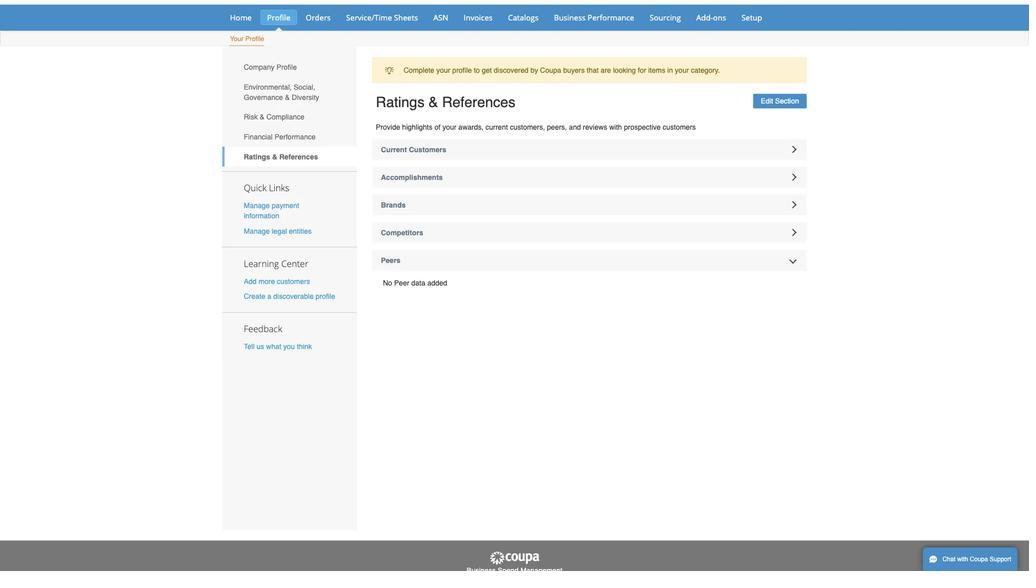 Task type: vqa. For each thing, say whether or not it's contained in the screenshot.
navigation
no



Task type: describe. For each thing, give the bounding box(es) containing it.
create
[[244, 292, 265, 300]]

get
[[482, 66, 492, 74]]

current
[[381, 145, 407, 154]]

setup link
[[735, 10, 769, 25]]

current customers button
[[372, 139, 807, 160]]

manage for manage legal entities
[[244, 227, 270, 235]]

a
[[267, 292, 271, 300]]

governance
[[244, 93, 283, 101]]

invoices
[[464, 12, 493, 23]]

learning center
[[244, 257, 309, 270]]

your right complete
[[437, 66, 450, 74]]

business performance
[[554, 12, 635, 23]]

create a discoverable profile
[[244, 292, 335, 300]]

tell us what you think
[[244, 343, 312, 351]]

discoverable
[[273, 292, 314, 300]]

service/time
[[346, 12, 392, 23]]

discovered
[[494, 66, 529, 74]]

current customers heading
[[372, 139, 807, 160]]

reviews
[[583, 123, 607, 131]]

sourcing link
[[643, 10, 688, 25]]

catalogs link
[[502, 10, 545, 25]]

& down financial performance
[[272, 153, 277, 161]]

& up of
[[429, 94, 438, 110]]

data
[[412, 279, 425, 287]]

your right of
[[443, 123, 457, 131]]

brands
[[381, 201, 406, 209]]

performance for business performance
[[588, 12, 635, 23]]

0 vertical spatial profile
[[267, 12, 290, 23]]

category.
[[691, 66, 720, 74]]

manage payment information
[[244, 202, 299, 220]]

payment
[[272, 202, 299, 210]]

0 horizontal spatial profile
[[316, 292, 335, 300]]

references inside ratings & references link
[[279, 153, 318, 161]]

brands heading
[[372, 195, 807, 215]]

risk & compliance link
[[222, 107, 357, 127]]

1 vertical spatial customers
[[277, 277, 310, 285]]

service/time sheets link
[[340, 10, 425, 25]]

business performance link
[[548, 10, 641, 25]]

0 horizontal spatial ratings & references
[[244, 153, 318, 161]]

entities
[[289, 227, 312, 235]]

asn
[[434, 12, 448, 23]]

edit section
[[761, 97, 799, 105]]

sourcing
[[650, 12, 681, 23]]

risk
[[244, 113, 258, 121]]

accomplishments button
[[372, 167, 807, 187]]

tell us what you think button
[[244, 341, 312, 352]]

brands button
[[372, 195, 807, 215]]

center
[[281, 257, 309, 270]]

your profile link
[[230, 33, 265, 46]]

0 vertical spatial ratings
[[376, 94, 425, 110]]

diversity
[[292, 93, 319, 101]]

environmental, social, governance & diversity
[[244, 83, 319, 101]]

ons
[[713, 12, 726, 23]]

more
[[259, 277, 275, 285]]

your profile
[[230, 35, 264, 43]]

complete
[[404, 66, 435, 74]]

company profile
[[244, 63, 297, 71]]

0 horizontal spatial ratings
[[244, 153, 270, 161]]

manage legal entities link
[[244, 227, 312, 235]]

ratings & references link
[[222, 147, 357, 167]]

complete your profile to get discovered by coupa buyers that are looking for items in your category. alert
[[372, 57, 807, 83]]

legal
[[272, 227, 287, 235]]

items
[[648, 66, 666, 74]]

peers heading
[[372, 250, 807, 271]]

no peer data added
[[383, 279, 447, 287]]

profile inside complete your profile to get discovered by coupa buyers that are looking for items in your category. alert
[[452, 66, 472, 74]]

accomplishments heading
[[372, 167, 807, 187]]

provide
[[376, 123, 400, 131]]

are
[[601, 66, 611, 74]]

in
[[668, 66, 673, 74]]

accomplishments
[[381, 173, 443, 181]]

1 horizontal spatial coupa supplier portal image
[[489, 551, 540, 566]]

awards,
[[459, 123, 484, 131]]

quick links
[[244, 182, 289, 194]]

coupa inside complete your profile to get discovered by coupa buyers that are looking for items in your category. alert
[[540, 66, 561, 74]]

financial performance link
[[222, 127, 357, 147]]

current
[[486, 123, 508, 131]]

add more customers
[[244, 277, 310, 285]]

business
[[554, 12, 586, 23]]

with inside button
[[958, 556, 969, 563]]

feedback
[[244, 323, 282, 335]]

your right in
[[675, 66, 689, 74]]

home link
[[223, 10, 259, 25]]

to
[[474, 66, 480, 74]]

company profile link
[[222, 57, 357, 77]]

section
[[775, 97, 799, 105]]



Task type: locate. For each thing, give the bounding box(es) containing it.
edit
[[761, 97, 773, 105]]

ratings up provide
[[376, 94, 425, 110]]

risk & compliance
[[244, 113, 305, 121]]

1 vertical spatial coupa supplier portal image
[[489, 551, 540, 566]]

tell
[[244, 343, 255, 351]]

home
[[230, 12, 252, 23]]

peer
[[394, 279, 410, 287]]

1 vertical spatial ratings & references
[[244, 153, 318, 161]]

references
[[442, 94, 516, 110], [279, 153, 318, 161]]

setup
[[742, 12, 762, 23]]

1 horizontal spatial ratings
[[376, 94, 425, 110]]

compliance
[[267, 113, 305, 121]]

highlights
[[402, 123, 433, 131]]

provide highlights of your awards, current customers, peers, and reviews with prospective customers
[[376, 123, 696, 131]]

profile
[[452, 66, 472, 74], [316, 292, 335, 300]]

catalogs
[[508, 12, 539, 23]]

0 vertical spatial ratings & references
[[376, 94, 516, 110]]

0 horizontal spatial customers
[[277, 277, 310, 285]]

competitors
[[381, 229, 423, 237]]

profile right discoverable
[[316, 292, 335, 300]]

1 vertical spatial manage
[[244, 227, 270, 235]]

your
[[230, 35, 244, 43]]

performance inside 'link'
[[588, 12, 635, 23]]

add-ons link
[[690, 10, 733, 25]]

1 vertical spatial ratings
[[244, 153, 270, 161]]

coupa inside chat with coupa support button
[[970, 556, 988, 563]]

1 vertical spatial references
[[279, 153, 318, 161]]

1 horizontal spatial performance
[[588, 12, 635, 23]]

customers up discoverable
[[277, 277, 310, 285]]

and
[[569, 123, 581, 131]]

your
[[437, 66, 450, 74], [675, 66, 689, 74], [443, 123, 457, 131]]

1 horizontal spatial coupa
[[970, 556, 988, 563]]

0 horizontal spatial coupa
[[540, 66, 561, 74]]

for
[[638, 66, 646, 74]]

profile right the home
[[267, 12, 290, 23]]

1 horizontal spatial customers
[[663, 123, 696, 131]]

performance right the "business"
[[588, 12, 635, 23]]

1 vertical spatial coupa
[[970, 556, 988, 563]]

invoices link
[[457, 10, 499, 25]]

prospective
[[624, 123, 661, 131]]

complete your profile to get discovered by coupa buyers that are looking for items in your category.
[[404, 66, 720, 74]]

0 vertical spatial references
[[442, 94, 516, 110]]

financial
[[244, 133, 273, 141]]

performance inside "link"
[[275, 133, 316, 141]]

ratings
[[376, 94, 425, 110], [244, 153, 270, 161]]

edit section link
[[753, 94, 807, 108]]

ratings down financial
[[244, 153, 270, 161]]

what
[[266, 343, 281, 351]]

peers button
[[372, 250, 807, 271]]

add-
[[697, 12, 713, 23]]

customers right prospective
[[663, 123, 696, 131]]

profile up environmental, social, governance & diversity link
[[277, 63, 297, 71]]

looking
[[613, 66, 636, 74]]

0 vertical spatial coupa
[[540, 66, 561, 74]]

0 horizontal spatial with
[[609, 123, 622, 131]]

no
[[383, 279, 392, 287]]

1 vertical spatial with
[[958, 556, 969, 563]]

financial performance
[[244, 133, 316, 141]]

profile right your
[[245, 35, 264, 43]]

with right reviews at the top right of the page
[[609, 123, 622, 131]]

with
[[609, 123, 622, 131], [958, 556, 969, 563]]

1 horizontal spatial profile
[[452, 66, 472, 74]]

& right risk
[[260, 113, 265, 121]]

& left diversity at the top of the page
[[285, 93, 290, 101]]

1 vertical spatial profile
[[245, 35, 264, 43]]

support
[[990, 556, 1012, 563]]

coupa supplier portal image
[[215, 0, 347, 5], [489, 551, 540, 566]]

manage up information
[[244, 202, 270, 210]]

service/time sheets
[[346, 12, 418, 23]]

2 vertical spatial profile
[[277, 63, 297, 71]]

0 vertical spatial customers
[[663, 123, 696, 131]]

sheets
[[394, 12, 418, 23]]

chat
[[943, 556, 956, 563]]

chat with coupa support
[[943, 556, 1012, 563]]

2 manage from the top
[[244, 227, 270, 235]]

profile for company profile
[[277, 63, 297, 71]]

1 horizontal spatial with
[[958, 556, 969, 563]]

profile left to
[[452, 66, 472, 74]]

coupa
[[540, 66, 561, 74], [970, 556, 988, 563]]

0 horizontal spatial references
[[279, 153, 318, 161]]

add more customers link
[[244, 277, 310, 285]]

manage payment information link
[[244, 202, 299, 220]]

1 horizontal spatial references
[[442, 94, 516, 110]]

0 vertical spatial performance
[[588, 12, 635, 23]]

add-ons
[[697, 12, 726, 23]]

environmental,
[[244, 83, 292, 91]]

0 vertical spatial with
[[609, 123, 622, 131]]

environmental, social, governance & diversity link
[[222, 77, 357, 107]]

with right chat
[[958, 556, 969, 563]]

0 vertical spatial manage
[[244, 202, 270, 210]]

& inside environmental, social, governance & diversity
[[285, 93, 290, 101]]

1 vertical spatial profile
[[316, 292, 335, 300]]

manage for manage payment information
[[244, 202, 270, 210]]

company
[[244, 63, 275, 71]]

1 vertical spatial performance
[[275, 133, 316, 141]]

links
[[269, 182, 289, 194]]

orders
[[306, 12, 331, 23]]

information
[[244, 212, 279, 220]]

customers
[[409, 145, 447, 154]]

competitors heading
[[372, 222, 807, 243]]

manage down information
[[244, 227, 270, 235]]

social,
[[294, 83, 315, 91]]

us
[[257, 343, 264, 351]]

think
[[297, 343, 312, 351]]

manage inside manage payment information
[[244, 202, 270, 210]]

buyers
[[563, 66, 585, 74]]

performance for financial performance
[[275, 133, 316, 141]]

0 horizontal spatial coupa supplier portal image
[[215, 0, 347, 5]]

profile link
[[261, 10, 297, 25]]

coupa right by
[[540, 66, 561, 74]]

create a discoverable profile link
[[244, 292, 335, 300]]

manage
[[244, 202, 270, 210], [244, 227, 270, 235]]

coupa left support
[[970, 556, 988, 563]]

peers
[[381, 256, 401, 264]]

1 manage from the top
[[244, 202, 270, 210]]

performance down risk & compliance link
[[275, 133, 316, 141]]

peers,
[[547, 123, 567, 131]]

learning
[[244, 257, 279, 270]]

performance
[[588, 12, 635, 23], [275, 133, 316, 141]]

references up the awards,
[[442, 94, 516, 110]]

quick
[[244, 182, 267, 194]]

asn link
[[427, 10, 455, 25]]

0 vertical spatial profile
[[452, 66, 472, 74]]

ratings & references up of
[[376, 94, 516, 110]]

0 vertical spatial coupa supplier portal image
[[215, 0, 347, 5]]

that
[[587, 66, 599, 74]]

1 horizontal spatial ratings & references
[[376, 94, 516, 110]]

profile for your profile
[[245, 35, 264, 43]]

by
[[531, 66, 538, 74]]

ratings & references down financial performance
[[244, 153, 318, 161]]

chat with coupa support button
[[923, 548, 1018, 571]]

references down financial performance "link"
[[279, 153, 318, 161]]

0 horizontal spatial performance
[[275, 133, 316, 141]]



